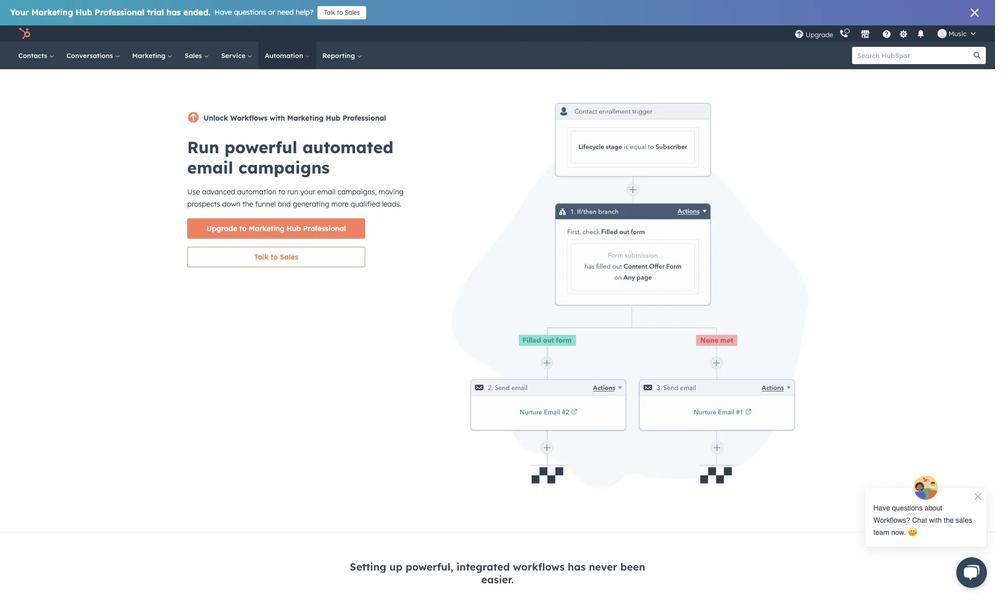 Task type: vqa. For each thing, say whether or not it's contained in the screenshot.
Search image at right top
yes



Task type: describe. For each thing, give the bounding box(es) containing it.
has for workflows
[[568, 560, 586, 573]]

marketplaces button
[[855, 25, 876, 42]]

notifications image
[[917, 30, 926, 39]]

settings image
[[900, 30, 909, 39]]

sales link
[[179, 42, 215, 69]]

upgrade to marketing hub professional link
[[187, 218, 365, 239]]

workflows
[[513, 560, 565, 573]]

qualified
[[351, 200, 380, 209]]

conversations link
[[60, 42, 126, 69]]

upgrade for upgrade
[[806, 30, 834, 38]]

email inside run powerful automated email campaigns
[[187, 157, 233, 178]]

service link
[[215, 42, 259, 69]]

0 vertical spatial talk to sales button
[[318, 6, 367, 19]]

service
[[221, 51, 248, 60]]

marketing inside 'link'
[[249, 224, 285, 233]]

reporting link
[[317, 42, 368, 69]]

2 horizontal spatial sales
[[345, 9, 360, 16]]

marketing link
[[126, 42, 179, 69]]

hub inside 'link'
[[287, 224, 301, 233]]

use advanced automation to run your email campaigns, moving prospects down the funnel and generating more qualified leads.
[[187, 187, 404, 209]]

marketing right your
[[31, 7, 73, 17]]

run
[[187, 137, 219, 157]]

menu containing music
[[794, 25, 983, 42]]

prospects
[[187, 200, 220, 209]]

setting
[[350, 560, 387, 573]]

campaigns
[[239, 157, 330, 178]]

powerful
[[225, 137, 298, 157]]

0 vertical spatial hub
[[76, 7, 92, 17]]

calling icon image
[[840, 30, 849, 39]]

need
[[277, 8, 294, 17]]

hubspot link
[[12, 27, 38, 40]]

1 horizontal spatial talk to sales
[[324, 9, 360, 16]]

to right help?
[[337, 9, 343, 16]]

chat widget region
[[855, 475, 996, 596]]

music
[[949, 30, 967, 38]]

marketplaces image
[[861, 30, 870, 39]]

moving
[[379, 187, 404, 196]]

professional inside 'link'
[[303, 224, 346, 233]]

automation
[[237, 187, 277, 196]]

down
[[222, 200, 241, 209]]

contacts link
[[12, 42, 60, 69]]

upgrade for upgrade to marketing hub professional
[[207, 224, 237, 233]]

leads.
[[382, 200, 402, 209]]

to inside use advanced automation to run your email campaigns, moving prospects down the funnel and generating more qualified leads.
[[279, 187, 286, 196]]

up
[[390, 560, 403, 573]]

1 vertical spatial talk to sales button
[[187, 247, 365, 267]]

conversations
[[67, 51, 115, 60]]

0 vertical spatial professional
[[95, 7, 145, 17]]

notifications button
[[913, 25, 930, 42]]

been
[[621, 560, 646, 573]]

greg robinson image
[[938, 29, 947, 38]]

has for trial
[[167, 7, 181, 17]]



Task type: locate. For each thing, give the bounding box(es) containing it.
upgrade inside upgrade to marketing hub professional 'link'
[[207, 224, 237, 233]]

help button
[[879, 25, 896, 42]]

has right trial
[[167, 7, 181, 17]]

use
[[187, 187, 200, 196]]

upgrade image
[[795, 30, 804, 39]]

more
[[332, 200, 349, 209]]

Search HubSpot search field
[[853, 47, 977, 64]]

sales left service
[[185, 51, 204, 60]]

professional down generating
[[303, 224, 346, 233]]

0 vertical spatial upgrade
[[806, 30, 834, 38]]

hub down the and
[[287, 224, 301, 233]]

trial
[[147, 7, 164, 17]]

automation
[[265, 51, 305, 60]]

professional
[[95, 7, 145, 17], [343, 114, 386, 123], [303, 224, 346, 233]]

1 vertical spatial sales
[[185, 51, 204, 60]]

0 horizontal spatial has
[[167, 7, 181, 17]]

integrated
[[457, 560, 510, 573]]

and
[[278, 200, 291, 209]]

0 horizontal spatial talk
[[254, 252, 269, 262]]

1 horizontal spatial email
[[317, 187, 336, 196]]

marketing right 'with'
[[287, 114, 324, 123]]

your
[[300, 187, 315, 196]]

email inside use advanced automation to run your email campaigns, moving prospects down the funnel and generating more qualified leads.
[[317, 187, 336, 196]]

0 horizontal spatial email
[[187, 157, 233, 178]]

questions
[[234, 8, 266, 17]]

automation link
[[259, 42, 317, 69]]

generating
[[293, 200, 330, 209]]

to down the the
[[240, 224, 247, 233]]

talk to sales button down upgrade to marketing hub professional 'link' at the left
[[187, 247, 365, 267]]

setting up powerful, integrated workflows has never been easier.
[[350, 560, 646, 586]]

2 vertical spatial hub
[[287, 224, 301, 233]]

settings link
[[898, 28, 911, 39]]

0 horizontal spatial sales
[[185, 51, 204, 60]]

1 vertical spatial professional
[[343, 114, 386, 123]]

1 horizontal spatial sales
[[280, 252, 299, 262]]

sales up the reporting link on the left of page
[[345, 9, 360, 16]]

advanced
[[202, 187, 235, 196]]

automated
[[303, 137, 394, 157]]

upgrade right upgrade icon in the top of the page
[[806, 30, 834, 38]]

help image
[[883, 30, 892, 39]]

to down upgrade to marketing hub professional
[[271, 252, 278, 262]]

0 vertical spatial talk
[[324, 9, 336, 16]]

1 vertical spatial email
[[317, 187, 336, 196]]

reporting
[[323, 51, 357, 60]]

ended.
[[183, 7, 211, 17]]

has
[[167, 7, 181, 17], [568, 560, 586, 573]]

0 horizontal spatial hub
[[76, 7, 92, 17]]

search button
[[969, 47, 987, 64]]

has inside 'setting up powerful, integrated workflows has never been easier.'
[[568, 560, 586, 573]]

marketing down funnel
[[249, 224, 285, 233]]

hub up automated
[[326, 114, 341, 123]]

talk to sales button right help?
[[318, 6, 367, 19]]

hub up conversations
[[76, 7, 92, 17]]

unlock
[[204, 114, 228, 123]]

talk to sales button
[[318, 6, 367, 19], [187, 247, 365, 267]]

to left run
[[279, 187, 286, 196]]

1 horizontal spatial talk
[[324, 9, 336, 16]]

0 vertical spatial sales
[[345, 9, 360, 16]]

the
[[243, 200, 253, 209]]

to inside 'link'
[[240, 224, 247, 233]]

to
[[337, 9, 343, 16], [279, 187, 286, 196], [240, 224, 247, 233], [271, 252, 278, 262]]

have
[[215, 8, 232, 17]]

professional up automated
[[343, 114, 386, 123]]

hub
[[76, 7, 92, 17], [326, 114, 341, 123], [287, 224, 301, 233]]

your
[[10, 7, 29, 17]]

your marketing hub professional trial has ended. have questions or need help?
[[10, 7, 314, 17]]

email up more at top
[[317, 187, 336, 196]]

talk to sales down upgrade to marketing hub professional
[[254, 252, 299, 262]]

unlock workflows with marketing hub professional
[[204, 114, 386, 123]]

talk
[[324, 9, 336, 16], [254, 252, 269, 262]]

never
[[589, 560, 618, 573]]

easier.
[[482, 573, 514, 586]]

2 vertical spatial sales
[[280, 252, 299, 262]]

1 vertical spatial has
[[568, 560, 586, 573]]

0 vertical spatial email
[[187, 157, 233, 178]]

campaigns,
[[338, 187, 377, 196]]

0 horizontal spatial talk to sales
[[254, 252, 299, 262]]

1 vertical spatial talk to sales
[[254, 252, 299, 262]]

0 horizontal spatial upgrade
[[207, 224, 237, 233]]

with
[[270, 114, 285, 123]]

calling icon button
[[836, 27, 853, 40]]

run powerful automated email campaigns
[[187, 137, 394, 178]]

upgrade inside menu
[[806, 30, 834, 38]]

contacts
[[18, 51, 49, 60]]

upgrade
[[806, 30, 834, 38], [207, 224, 237, 233]]

professional left trial
[[95, 7, 145, 17]]

hubspot image
[[18, 27, 31, 40]]

email
[[187, 157, 233, 178], [317, 187, 336, 196]]

talk right help?
[[324, 9, 336, 16]]

powerful,
[[406, 560, 454, 573]]

0 vertical spatial has
[[167, 7, 181, 17]]

upgrade to marketing hub professional
[[207, 224, 346, 233]]

1 horizontal spatial has
[[568, 560, 586, 573]]

talk down upgrade to marketing hub professional
[[254, 252, 269, 262]]

1 horizontal spatial hub
[[287, 224, 301, 233]]

2 vertical spatial professional
[[303, 224, 346, 233]]

marketing down trial
[[132, 51, 168, 60]]

talk to sales
[[324, 9, 360, 16], [254, 252, 299, 262]]

1 vertical spatial talk
[[254, 252, 269, 262]]

sales
[[345, 9, 360, 16], [185, 51, 204, 60], [280, 252, 299, 262]]

upgrade down down
[[207, 224, 237, 233]]

or
[[268, 8, 275, 17]]

0 vertical spatial talk to sales
[[324, 9, 360, 16]]

menu
[[794, 25, 983, 42]]

help?
[[296, 8, 314, 17]]

search image
[[974, 52, 981, 59]]

close image
[[971, 9, 979, 17]]

2 horizontal spatial hub
[[326, 114, 341, 123]]

has left never
[[568, 560, 586, 573]]

run
[[288, 187, 298, 196]]

1 vertical spatial upgrade
[[207, 224, 237, 233]]

marketing
[[31, 7, 73, 17], [132, 51, 168, 60], [287, 114, 324, 123], [249, 224, 285, 233]]

sales down upgrade to marketing hub professional 'link' at the left
[[280, 252, 299, 262]]

funnel
[[255, 200, 276, 209]]

1 horizontal spatial upgrade
[[806, 30, 834, 38]]

1 vertical spatial hub
[[326, 114, 341, 123]]

workflows
[[230, 114, 268, 123]]

talk to sales right help?
[[324, 9, 360, 16]]

email up the "advanced" on the left top
[[187, 157, 233, 178]]

music button
[[932, 25, 982, 42]]



